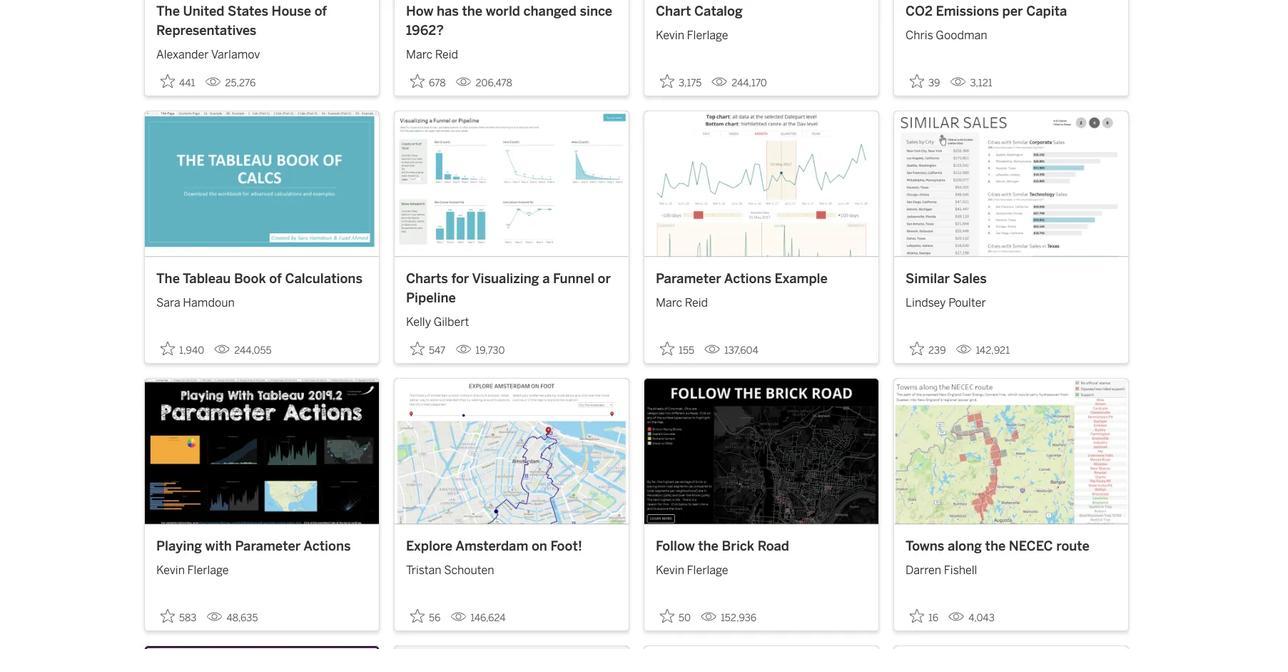 Task type: locate. For each thing, give the bounding box(es) containing it.
1 vertical spatial parameter
[[235, 538, 301, 554]]

the inside towns along the necec route link
[[985, 538, 1006, 554]]

marc reid link for the
[[406, 40, 617, 63]]

kevin down the chart
[[656, 28, 684, 42]]

Add Favorite button
[[406, 605, 445, 628]]

155
[[679, 344, 694, 356]]

workbook thumbnail image for amsterdam
[[395, 379, 629, 524]]

kevin flerlage link for with
[[156, 556, 367, 579]]

road
[[758, 538, 789, 554]]

flerlage down follow the brick road
[[687, 563, 728, 577]]

0 vertical spatial actions
[[724, 270, 771, 286]]

kevin down the follow
[[656, 563, 684, 577]]

kevin for playing with parameter actions
[[156, 563, 185, 577]]

678
[[429, 77, 446, 89]]

1 horizontal spatial reid
[[685, 296, 708, 309]]

1 vertical spatial the
[[156, 270, 180, 286]]

similar sales
[[906, 270, 987, 286]]

1 vertical spatial marc reid
[[656, 296, 708, 309]]

flerlage down the with
[[187, 563, 229, 577]]

workbook thumbnail image for sales
[[894, 111, 1128, 257]]

Add Favorite button
[[906, 605, 943, 628]]

lindsey poulter link
[[906, 288, 1117, 311]]

the tableau book of calculations
[[156, 270, 362, 286]]

example
[[775, 270, 828, 286]]

changed
[[523, 3, 576, 19]]

of inside the united states house of representatives
[[314, 3, 327, 19]]

kevin flerlage down the follow
[[656, 563, 728, 577]]

add favorite button left 152,936
[[656, 605, 695, 628]]

the right has on the top left
[[462, 3, 483, 19]]

56
[[429, 612, 441, 624]]

0 vertical spatial marc
[[406, 48, 432, 61]]

1 horizontal spatial marc
[[656, 296, 682, 309]]

the up darren fishell "link"
[[985, 538, 1006, 554]]

flerlage for catalog
[[687, 28, 728, 42]]

gilbert
[[434, 315, 469, 329]]

add favorite button left 137,604
[[656, 337, 699, 360]]

explore amsterdam on foot!
[[406, 538, 582, 554]]

Add Favorite button
[[156, 605, 201, 628]]

kevin flerlage down chart catalog
[[656, 28, 728, 42]]

kevin flerlage for follow
[[656, 563, 728, 577]]

0 horizontal spatial parameter
[[235, 538, 301, 554]]

2 horizontal spatial the
[[985, 538, 1006, 554]]

add favorite button down alexander
[[156, 70, 199, 93]]

add favorite button containing 239
[[906, 337, 950, 360]]

kevin flerlage link down catalog
[[656, 21, 867, 44]]

3,121 views element
[[944, 71, 998, 94]]

0 horizontal spatial the
[[462, 3, 483, 19]]

1 vertical spatial marc
[[656, 296, 682, 309]]

1 vertical spatial of
[[269, 270, 282, 286]]

0 horizontal spatial marc reid
[[406, 48, 458, 61]]

kevin flerlage for chart
[[656, 28, 728, 42]]

hamdoun
[[183, 296, 235, 309]]

152,936
[[721, 612, 757, 624]]

1 horizontal spatial parameter
[[656, 270, 721, 286]]

goodman
[[936, 28, 987, 42]]

marc down 1962?
[[406, 48, 432, 61]]

co2 emissions per capita
[[906, 3, 1067, 19]]

charts for visualizing a funnel or pipeline
[[406, 270, 611, 306]]

reid up '678'
[[435, 48, 458, 61]]

of
[[314, 3, 327, 19], [269, 270, 282, 286]]

flerlage
[[687, 28, 728, 42], [187, 563, 229, 577], [687, 563, 728, 577]]

0 horizontal spatial marc reid link
[[406, 40, 617, 63]]

marc reid link down how has the world changed since 1962?
[[406, 40, 617, 63]]

marc reid
[[406, 48, 458, 61], [656, 296, 708, 309]]

marc up 155
[[656, 296, 682, 309]]

kevin flerlage link down road
[[656, 556, 867, 579]]

reid up 155
[[685, 296, 708, 309]]

co2 emissions per capita link
[[906, 1, 1117, 21]]

2 the from the top
[[156, 270, 180, 286]]

the united states house of representatives link
[[156, 1, 367, 40]]

workbook thumbnail image for actions
[[644, 111, 878, 257]]

marc reid link
[[406, 40, 617, 63], [656, 288, 867, 311]]

how
[[406, 3, 433, 19]]

parameter
[[656, 270, 721, 286], [235, 538, 301, 554]]

capita
[[1026, 3, 1067, 19]]

follow the brick road
[[656, 538, 789, 554]]

route
[[1056, 538, 1090, 554]]

the for towns
[[985, 538, 1006, 554]]

0 horizontal spatial actions
[[303, 538, 351, 554]]

0 vertical spatial parameter
[[656, 270, 721, 286]]

poulter
[[948, 296, 986, 309]]

workbook thumbnail image for along
[[894, 379, 1128, 524]]

1 horizontal spatial the
[[698, 538, 719, 554]]

marc
[[406, 48, 432, 61], [656, 296, 682, 309]]

kevin flerlage link for catalog
[[656, 21, 867, 44]]

0 horizontal spatial of
[[269, 270, 282, 286]]

house
[[272, 3, 311, 19]]

add favorite button for parameter
[[656, 337, 699, 360]]

kevin
[[656, 28, 684, 42], [156, 563, 185, 577], [656, 563, 684, 577]]

0 vertical spatial of
[[314, 3, 327, 19]]

the inside the united states house of representatives
[[156, 3, 180, 19]]

explore
[[406, 538, 453, 554]]

add favorite button containing 155
[[656, 337, 699, 360]]

the left united
[[156, 3, 180, 19]]

darren
[[906, 563, 941, 577]]

sara hamdoun
[[156, 296, 235, 309]]

marc reid down 1962?
[[406, 48, 458, 61]]

206,478 views element
[[450, 71, 518, 94]]

or
[[598, 270, 611, 286]]

0 horizontal spatial reid
[[435, 48, 458, 61]]

explore amsterdam on foot! link
[[406, 536, 617, 556]]

workbook thumbnail image for for
[[395, 111, 629, 257]]

workbook thumbnail image
[[145, 111, 379, 257], [395, 111, 629, 257], [644, 111, 878, 257], [894, 111, 1128, 257], [145, 379, 379, 524], [395, 379, 629, 524], [644, 379, 878, 524], [894, 379, 1128, 524]]

0 vertical spatial marc reid link
[[406, 40, 617, 63]]

3,175
[[679, 77, 702, 89]]

48,635
[[226, 612, 258, 624]]

the
[[462, 3, 483, 19], [698, 538, 719, 554], [985, 538, 1006, 554]]

0 vertical spatial the
[[156, 3, 180, 19]]

chris
[[906, 28, 933, 42]]

has
[[437, 3, 459, 19]]

chris goodman link
[[906, 21, 1117, 44]]

48,635 views element
[[201, 606, 264, 629]]

of right house
[[314, 3, 327, 19]]

funnel
[[553, 270, 594, 286]]

schouten
[[444, 563, 494, 577]]

workbook thumbnail image for with
[[145, 379, 379, 524]]

per
[[1002, 3, 1023, 19]]

kevin flerlage link down the playing with parameter actions on the left of page
[[156, 556, 367, 579]]

0 horizontal spatial marc
[[406, 48, 432, 61]]

1 vertical spatial reid
[[685, 296, 708, 309]]

kevin down the playing
[[156, 563, 185, 577]]

kelly gilbert
[[406, 315, 469, 329]]

the for the tableau book of calculations
[[156, 270, 180, 286]]

playing with parameter actions
[[156, 538, 351, 554]]

along
[[948, 538, 982, 554]]

of up sara hamdoun link
[[269, 270, 282, 286]]

marc reid for how has the world changed since 1962?
[[406, 48, 458, 61]]

1 the from the top
[[156, 3, 180, 19]]

marc reid up 155
[[656, 296, 708, 309]]

547
[[429, 344, 446, 356]]

varlamov
[[211, 48, 260, 61]]

244,055 views element
[[209, 339, 277, 362]]

chart catalog
[[656, 3, 743, 19]]

137,604 views element
[[699, 339, 764, 362]]

Add Favorite button
[[156, 337, 209, 360]]

tristan schouten
[[406, 563, 494, 577]]

kelly
[[406, 315, 431, 329]]

on
[[532, 538, 547, 554]]

darren fishell link
[[906, 556, 1117, 579]]

reid for parameter
[[685, 296, 708, 309]]

add favorite button down lindsey
[[906, 337, 950, 360]]

chart
[[656, 3, 691, 19]]

reid for how
[[435, 48, 458, 61]]

1 horizontal spatial marc reid link
[[656, 288, 867, 311]]

137,604
[[724, 344, 758, 356]]

16
[[928, 612, 938, 624]]

add favorite button containing 50
[[656, 605, 695, 628]]

239
[[928, 344, 946, 356]]

add favorite button down chris
[[906, 70, 944, 93]]

marc reid link down parameter actions example at the top
[[656, 288, 867, 311]]

necec
[[1009, 538, 1053, 554]]

1 horizontal spatial of
[[314, 3, 327, 19]]

the inside how has the world changed since 1962?
[[462, 3, 483, 19]]

1 vertical spatial marc reid link
[[656, 288, 867, 311]]

the up 'sara'
[[156, 270, 180, 286]]

kevin flerlage down the playing
[[156, 563, 229, 577]]

tableau
[[183, 270, 231, 286]]

towns along the necec route link
[[906, 536, 1117, 556]]

Add Favorite button
[[156, 70, 199, 93], [906, 70, 944, 93], [656, 337, 699, 360], [906, 337, 950, 360], [656, 605, 695, 628]]

marc for parameter actions example
[[656, 296, 682, 309]]

1 horizontal spatial marc reid
[[656, 296, 708, 309]]

0 vertical spatial marc reid
[[406, 48, 458, 61]]

146,624 views element
[[445, 606, 511, 629]]

tristan
[[406, 563, 441, 577]]

0 vertical spatial reid
[[435, 48, 458, 61]]

flerlage down chart catalog
[[687, 28, 728, 42]]

the left brick
[[698, 538, 719, 554]]



Task type: vqa. For each thing, say whether or not it's contained in the screenshot.


Task type: describe. For each thing, give the bounding box(es) containing it.
playing
[[156, 538, 202, 554]]

kevin for chart catalog
[[656, 28, 684, 42]]

flerlage for the
[[687, 563, 728, 577]]

foot!
[[550, 538, 582, 554]]

united
[[183, 3, 224, 19]]

146,624
[[471, 612, 506, 624]]

how has the world changed since 1962?
[[406, 3, 612, 38]]

towns
[[906, 538, 944, 554]]

4,043 views element
[[943, 606, 1000, 629]]

206,478
[[476, 77, 512, 89]]

alexander varlamov
[[156, 48, 260, 61]]

marc reid for parameter actions example
[[656, 296, 708, 309]]

lindsey
[[906, 296, 946, 309]]

Add Favorite button
[[406, 70, 450, 93]]

the for how
[[462, 3, 483, 19]]

1 horizontal spatial actions
[[724, 270, 771, 286]]

book
[[234, 270, 266, 286]]

1962?
[[406, 23, 444, 38]]

chart catalog link
[[656, 1, 867, 21]]

244,170 views element
[[706, 71, 773, 94]]

19,730 views element
[[450, 339, 510, 362]]

parameter actions example link
[[656, 269, 867, 288]]

charts for visualizing a funnel or pipeline link
[[406, 269, 617, 308]]

kevin flerlage link for the
[[656, 556, 867, 579]]

Add Favorite button
[[656, 70, 706, 93]]

with
[[205, 538, 232, 554]]

add favorite button containing 441
[[156, 70, 199, 93]]

sales
[[953, 270, 987, 286]]

19,730
[[475, 344, 505, 356]]

world
[[486, 3, 520, 19]]

towns along the necec route
[[906, 538, 1090, 554]]

co2
[[906, 3, 933, 19]]

39
[[928, 77, 940, 89]]

pipeline
[[406, 290, 456, 306]]

583
[[179, 612, 197, 624]]

since
[[580, 3, 612, 19]]

marc reid link for example
[[656, 288, 867, 311]]

alexander
[[156, 48, 209, 61]]

441
[[179, 77, 195, 89]]

flerlage for with
[[187, 563, 229, 577]]

244,055
[[234, 344, 271, 356]]

parameter inside the playing with parameter actions link
[[235, 538, 301, 554]]

workbook thumbnail image for tableau
[[145, 111, 379, 257]]

sara hamdoun link
[[156, 288, 367, 311]]

representatives
[[156, 23, 256, 38]]

1 vertical spatial actions
[[303, 538, 351, 554]]

tristan schouten link
[[406, 556, 617, 579]]

142,921 views element
[[950, 339, 1015, 362]]

add favorite button containing 39
[[906, 70, 944, 93]]

add favorite button for follow
[[656, 605, 695, 628]]

darren fishell
[[906, 563, 977, 577]]

the inside follow the brick road link
[[698, 538, 719, 554]]

sara
[[156, 296, 180, 309]]

the for the united states house of representatives
[[156, 3, 180, 19]]

calculations
[[285, 270, 362, 286]]

playing with parameter actions link
[[156, 536, 367, 556]]

25,276
[[225, 77, 256, 89]]

marc for how has the world changed since 1962?
[[406, 48, 432, 61]]

25,276 views element
[[199, 71, 261, 94]]

visualizing
[[472, 270, 539, 286]]

50
[[679, 612, 691, 624]]

alexander varlamov link
[[156, 40, 367, 63]]

kevin flerlage for playing
[[156, 563, 229, 577]]

how has the world changed since 1962? link
[[406, 1, 617, 40]]

3,121
[[970, 77, 992, 89]]

for
[[451, 270, 469, 286]]

similar sales link
[[906, 269, 1117, 288]]

amsterdam
[[455, 538, 528, 554]]

152,936 views element
[[695, 606, 762, 629]]

1,940
[[179, 344, 204, 356]]

states
[[228, 3, 268, 19]]

chris goodman
[[906, 28, 987, 42]]

catalog
[[694, 3, 743, 19]]

Add Favorite button
[[406, 337, 450, 360]]

the united states house of representatives
[[156, 3, 327, 38]]

4,043
[[968, 612, 995, 624]]

add favorite button for similar
[[906, 337, 950, 360]]

244,170
[[732, 77, 767, 89]]

a
[[542, 270, 550, 286]]

charts
[[406, 270, 448, 286]]

follow
[[656, 538, 695, 554]]

brick
[[722, 538, 754, 554]]

workbook thumbnail image for the
[[644, 379, 878, 524]]

lindsey poulter
[[906, 296, 986, 309]]

kelly gilbert link
[[406, 308, 617, 331]]

emissions
[[936, 3, 999, 19]]

142,921
[[976, 344, 1010, 356]]

of inside the tableau book of calculations link
[[269, 270, 282, 286]]

fishell
[[944, 563, 977, 577]]

kevin for follow the brick road
[[656, 563, 684, 577]]

similar
[[906, 270, 950, 286]]

the tableau book of calculations link
[[156, 269, 367, 288]]



